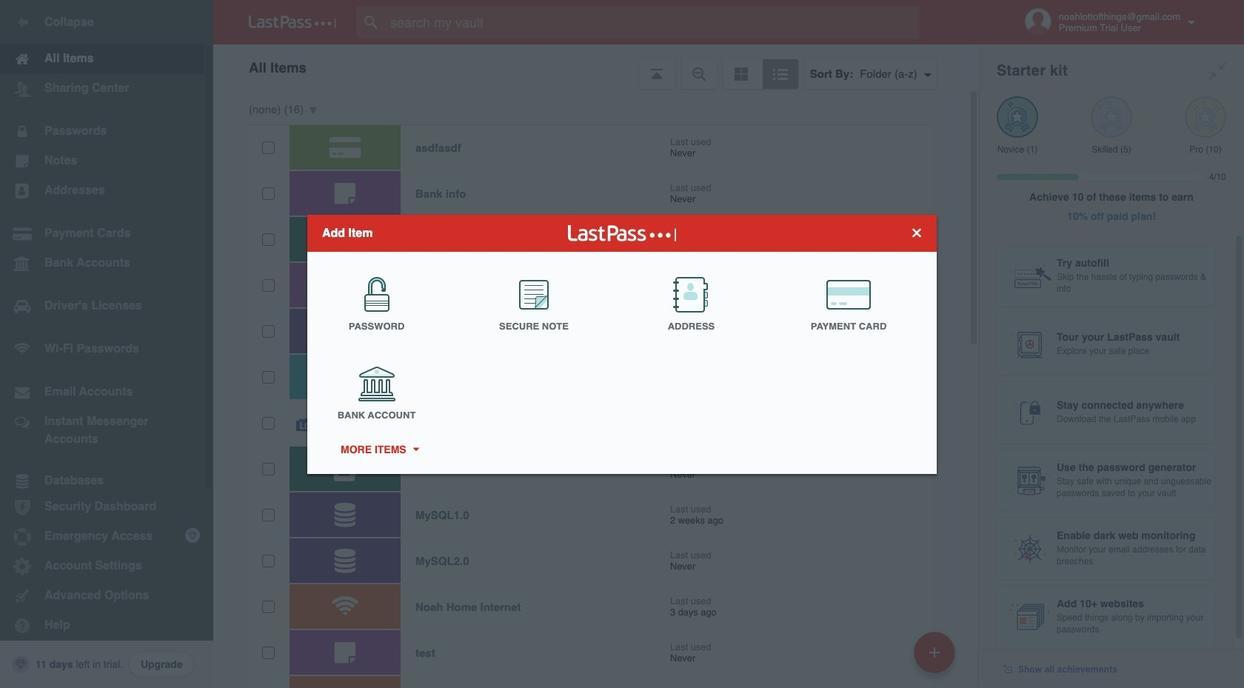 Task type: vqa. For each thing, say whether or not it's contained in the screenshot.
the Main navigation navigation
yes



Task type: describe. For each thing, give the bounding box(es) containing it.
main navigation navigation
[[0, 0, 213, 688]]

Search search field
[[357, 6, 949, 39]]



Task type: locate. For each thing, give the bounding box(es) containing it.
new item image
[[930, 647, 940, 658]]

dialog
[[308, 215, 937, 474]]

new item navigation
[[909, 628, 965, 688]]

lastpass image
[[249, 16, 336, 29]]

vault options navigation
[[213, 44, 980, 89]]

caret right image
[[411, 448, 421, 451]]

search my vault text field
[[357, 6, 949, 39]]



